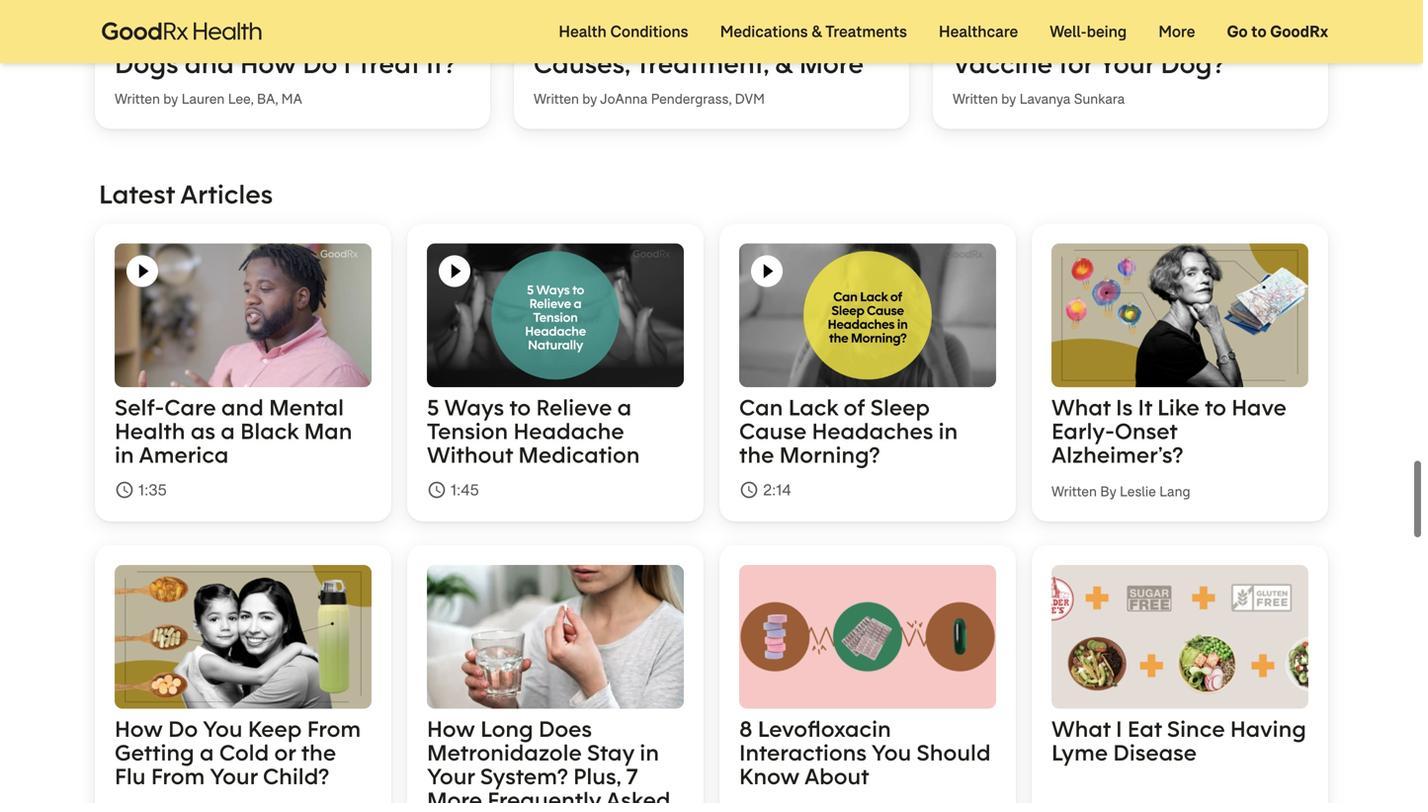 Task type: locate. For each thing, give the bounding box(es) containing it.
america
[[139, 442, 229, 471]]

& inside medications & treatments dropdown button
[[812, 21, 823, 42]]

how up ba,
[[240, 49, 297, 82]]

0 horizontal spatial video play button image
[[127, 258, 158, 289]]

2 horizontal spatial by
[[1002, 92, 1017, 110]]

by left lauren
[[163, 92, 178, 110]]

plus,
[[574, 764, 621, 793]]

conditions
[[611, 21, 689, 42]]

1 horizontal spatial more
[[800, 49, 864, 82]]

0 horizontal spatial a
[[200, 741, 214, 769]]

1 vertical spatial health
[[115, 419, 185, 447]]

do down a rhodesian ridgeback puppy with a yellow collar at the vet getting his shots. image on the top left of the page
[[303, 49, 338, 82]]

by inside the dog strokes: symptoms, causes, treatment, & more written by joanna pendergrass, dvm
[[583, 92, 597, 110]]

child?
[[263, 764, 329, 793]]

symptoms,
[[696, 21, 833, 55]]

0 horizontal spatial access_time
[[115, 483, 134, 502]]

a
[[618, 395, 632, 424], [221, 419, 235, 447], [200, 741, 214, 769]]

0 vertical spatial &
[[812, 21, 823, 42]]

1 horizontal spatial you
[[872, 741, 912, 769]]

in left it?
[[396, 21, 418, 55]]

in
[[396, 21, 418, 55], [939, 419, 958, 447], [115, 442, 134, 471], [640, 741, 659, 769]]

1 vertical spatial from
[[151, 764, 205, 793]]

the inside should you get the lepto vaccine for your dog? written by lavanya sunkara
[[1148, 21, 1188, 55]]

2 horizontal spatial a
[[618, 395, 632, 424]]

causes,
[[534, 49, 630, 82]]

more up dog?
[[1159, 21, 1196, 42]]

from
[[307, 717, 361, 746], [151, 764, 205, 793]]

written
[[115, 92, 160, 110], [534, 92, 579, 110], [953, 92, 999, 110], [1052, 485, 1097, 503]]

is inside what is it like to have early-onset alzheimer's?
[[1116, 395, 1133, 424]]

1 vertical spatial what
[[1052, 395, 1111, 424]]

1 horizontal spatial is
[[1116, 395, 1133, 424]]

7
[[626, 764, 638, 793]]

a right the as at the bottom left of the page
[[221, 419, 235, 447]]

is inside what is kennel cough in dogs and how do i treat it? written by lauren lee, ba, ma
[[190, 21, 210, 55]]

access_time inside access_time 1:45
[[427, 483, 447, 502]]

get
[[1098, 21, 1141, 55]]

3 video play button image from the left
[[751, 258, 783, 289]]

written down causes, on the top left of page
[[534, 92, 579, 110]]

2 horizontal spatial to
[[1252, 21, 1267, 42]]

2 horizontal spatial more
[[1159, 21, 1196, 42]]

how left long
[[427, 717, 475, 746]]

is left 'it'
[[1116, 395, 1133, 424]]

0 horizontal spatial health
[[115, 419, 185, 447]]

what inside what is kennel cough in dogs and how do i treat it? written by lauren lee, ba, ma
[[115, 21, 184, 55]]

how up flu
[[115, 717, 163, 746]]

1 vertical spatial &
[[775, 49, 794, 82]]

2:14
[[763, 482, 792, 503]]

and
[[185, 49, 234, 82], [221, 395, 264, 424]]

how inside how do you keep from getting a cold or the flu from your child?
[[115, 717, 163, 746]]

health conditions
[[559, 21, 689, 42]]

in up access_time 1:35
[[115, 442, 134, 471]]

0 vertical spatial should
[[953, 21, 1040, 55]]

0 horizontal spatial by
[[163, 92, 178, 110]]

1 vertical spatial do
[[168, 717, 198, 746]]

to right go
[[1252, 21, 1267, 42]]

what i eat since having lyme disease link
[[1032, 548, 1329, 804]]

do
[[303, 49, 338, 82], [168, 717, 198, 746]]

1 horizontal spatial &
[[812, 21, 823, 42]]

health
[[559, 21, 607, 42], [115, 419, 185, 447]]

2 vertical spatial the
[[301, 741, 336, 769]]

how inside what is kennel cough in dogs and how do i treat it? written by lauren lee, ba, ma
[[240, 49, 297, 82]]

treatments
[[826, 21, 908, 42]]

0 vertical spatial and
[[185, 49, 234, 82]]

1 horizontal spatial your
[[427, 764, 475, 793]]

1 horizontal spatial i
[[1116, 717, 1123, 746]]

5 ways to relieve a tension headache without medication
[[427, 395, 640, 471]]

pharmacy: closeup woman taking pill with water 1779938807 image
[[427, 568, 684, 712]]

dogs
[[115, 49, 179, 82]]

for
[[1059, 49, 1094, 82]]

your
[[1099, 49, 1155, 82], [210, 764, 258, 793], [427, 764, 475, 793]]

2 horizontal spatial the
[[1148, 21, 1188, 55]]

1 vertical spatial and
[[221, 395, 264, 424]]

3 access_time from the left
[[740, 483, 759, 502]]

should
[[953, 21, 1040, 55], [917, 741, 991, 769]]

1 horizontal spatial from
[[307, 717, 361, 746]]

is
[[190, 21, 210, 55], [1116, 395, 1133, 424]]

0 horizontal spatial the
[[301, 741, 336, 769]]

0 horizontal spatial to
[[510, 395, 531, 424]]

and inside self-care and mental health as a black man in america
[[221, 395, 264, 424]]

written down vaccine
[[953, 92, 999, 110]]

long
[[481, 717, 534, 746]]

i inside what i eat since having lyme disease
[[1116, 717, 1123, 746]]

8
[[740, 717, 753, 746]]

i left "eat"
[[1116, 717, 1123, 746]]

to right like
[[1205, 395, 1227, 424]]

and up lauren
[[185, 49, 234, 82]]

2 horizontal spatial video play button image
[[751, 258, 783, 289]]

go to goodrx
[[1228, 21, 1329, 42]]

0 horizontal spatial i
[[344, 49, 351, 82]]

vaccine
[[953, 49, 1053, 82]]

0 horizontal spatial you
[[203, 717, 243, 746]]

go
[[1228, 21, 1248, 42]]

headaches
[[812, 419, 934, 447]]

1 horizontal spatial video play button image
[[439, 258, 471, 289]]

access_time inside access_time 1:35
[[115, 483, 134, 502]]

morning?
[[780, 442, 880, 471]]

in right sleep
[[939, 419, 958, 447]]

sunkara
[[1075, 92, 1126, 110]]

what up alzheimer's?
[[1052, 395, 1111, 424]]

is left kennel in the top left of the page
[[190, 21, 210, 55]]

& left "treatments"
[[812, 21, 823, 42]]

keep
[[248, 717, 302, 746]]

0 horizontal spatial your
[[210, 764, 258, 793]]

access_time inside access_time 2:14
[[740, 483, 759, 502]]

how inside how long does metronidazole stay in your system? plus, 7 more frequently as
[[427, 717, 475, 746]]

latest
[[99, 179, 175, 213]]

does
[[539, 717, 592, 746]]

written inside the dog strokes: symptoms, causes, treatment, & more written by joanna pendergrass, dvm
[[534, 92, 579, 110]]

1 horizontal spatial to
[[1205, 395, 1227, 424]]

from right flu
[[151, 764, 205, 793]]

medications
[[720, 21, 808, 42]]

you inside 8 levofloxacin interactions you should know about
[[872, 741, 912, 769]]

it?
[[426, 49, 456, 82]]

what up lauren
[[115, 21, 184, 55]]

more down 'medications & treatments' on the top right of page
[[800, 49, 864, 82]]

& inside the dog strokes: symptoms, causes, treatment, & more written by joanna pendergrass, dvm
[[775, 49, 794, 82]]

0 horizontal spatial is
[[190, 21, 210, 55]]

access_time
[[115, 483, 134, 502], [427, 483, 447, 502], [740, 483, 759, 502]]

0 horizontal spatial &
[[775, 49, 794, 82]]

1 vertical spatial more
[[800, 49, 864, 82]]

do left "cold"
[[168, 717, 198, 746]]

the up access_time 2:14
[[740, 442, 775, 471]]

0 vertical spatial what
[[115, 21, 184, 55]]

8 levofloxacin interactions you should know about
[[740, 717, 991, 793]]

access_time for self-care and mental health as a black man in america
[[115, 483, 134, 502]]

1 horizontal spatial do
[[303, 49, 338, 82]]

0 horizontal spatial how
[[115, 717, 163, 746]]

2 horizontal spatial access_time
[[740, 483, 759, 502]]

cough
[[306, 21, 389, 55]]

written inside should you get the lepto vaccine for your dog? written by lavanya sunkara
[[953, 92, 999, 110]]

should you get the lepto vaccine for your dog? written by lavanya sunkara
[[953, 21, 1265, 110]]

patient experience: eat lyme featured image image
[[1052, 568, 1309, 712]]

what inside what i eat since having lyme disease
[[1052, 717, 1111, 746]]

tension
[[427, 419, 508, 447]]

what inside what is it like to have early-onset alzheimer's?
[[1052, 395, 1111, 424]]

medications & treatments
[[720, 21, 908, 42]]

the right get
[[1148, 21, 1188, 55]]

relieve
[[536, 395, 612, 424]]

a right relieve
[[618, 395, 632, 424]]

a left "cold"
[[200, 741, 214, 769]]

dialog
[[0, 0, 1424, 804]]

2 vertical spatial more
[[427, 788, 482, 804]]

0 vertical spatial more
[[1159, 21, 1196, 42]]

cause
[[740, 419, 807, 447]]

in inside can lack of sleep cause headaches in the morning?
[[939, 419, 958, 447]]

2 horizontal spatial how
[[427, 717, 475, 746]]

0 vertical spatial is
[[190, 21, 210, 55]]

2 horizontal spatial your
[[1099, 49, 1155, 82]]

having
[[1231, 717, 1307, 746]]

what for disease
[[1052, 717, 1111, 746]]

system?
[[480, 764, 568, 793]]

what for early-
[[1052, 395, 1111, 424]]

& down medications
[[775, 49, 794, 82]]

2 by from the left
[[583, 92, 597, 110]]

health left the as at the bottom left of the page
[[115, 419, 185, 447]]

more
[[1159, 21, 1196, 42], [800, 49, 864, 82], [427, 788, 482, 804]]

i
[[344, 49, 351, 82], [1116, 717, 1123, 746]]

a inside '5 ways to relieve a tension headache without medication'
[[618, 395, 632, 424]]

2 horizontal spatial you
[[1045, 21, 1092, 55]]

is for and
[[190, 21, 210, 55]]

3 by from the left
[[1002, 92, 1017, 110]]

your left or
[[210, 764, 258, 793]]

health up causes, on the top left of page
[[559, 21, 607, 42]]

0 vertical spatial do
[[303, 49, 338, 82]]

2 access_time from the left
[[427, 483, 447, 502]]

the right or
[[301, 741, 336, 769]]

more inside how long does metronidazole stay in your system? plus, 7 more frequently as
[[427, 788, 482, 804]]

0 vertical spatial i
[[344, 49, 351, 82]]

how long does metronidazole stay in your system? plus, 7 more frequently as
[[427, 717, 671, 804]]

1 vertical spatial the
[[740, 442, 775, 471]]

&
[[812, 21, 823, 42], [775, 49, 794, 82]]

video play button image for self-
[[127, 258, 158, 289]]

1 horizontal spatial access_time
[[427, 483, 447, 502]]

a inside how do you keep from getting a cold or the flu from your child?
[[200, 741, 214, 769]]

to inside '5 ways to relieve a tension headache without medication'
[[510, 395, 531, 424]]

1 horizontal spatial the
[[740, 442, 775, 471]]

0 horizontal spatial do
[[168, 717, 198, 746]]

by left "joanna"
[[583, 92, 597, 110]]

by
[[163, 92, 178, 110], [583, 92, 597, 110], [1002, 92, 1017, 110]]

your left system?
[[427, 764, 475, 793]]

written down dogs
[[115, 92, 160, 110]]

without
[[427, 442, 513, 471]]

what left "eat"
[[1052, 717, 1111, 746]]

8 levofloxacin interactions you should know about link
[[720, 548, 1016, 804]]

1 horizontal spatial how
[[240, 49, 297, 82]]

to
[[1252, 21, 1267, 42], [510, 395, 531, 424], [1205, 395, 1227, 424]]

black
[[240, 419, 299, 447]]

to right ways
[[510, 395, 531, 424]]

you
[[1045, 21, 1092, 55], [203, 717, 243, 746], [872, 741, 912, 769]]

from right or
[[307, 717, 361, 746]]

access_time left 1:35
[[115, 483, 134, 502]]

in right 7 on the bottom
[[640, 741, 659, 769]]

1 by from the left
[[163, 92, 178, 110]]

1 horizontal spatial by
[[583, 92, 597, 110]]

1 vertical spatial i
[[1116, 717, 1123, 746]]

your inside how long does metronidazole stay in your system? plus, 7 more frequently as
[[427, 764, 475, 793]]

ba,
[[257, 92, 278, 110]]

a inside self-care and mental health as a black man in america
[[221, 419, 235, 447]]

5
[[427, 395, 439, 424]]

levofloxacin
[[758, 717, 892, 746]]

video play button image
[[127, 258, 158, 289], [439, 258, 471, 289], [751, 258, 783, 289]]

i left treat
[[344, 49, 351, 82]]

written by leslie lang
[[1052, 485, 1191, 503]]

by down vaccine
[[1002, 92, 1017, 110]]

how do you keep from getting a cold or the flu from your child?
[[115, 717, 361, 793]]

1 vertical spatial should
[[917, 741, 991, 769]]

1 vertical spatial is
[[1116, 395, 1133, 424]]

0 vertical spatial the
[[1148, 21, 1188, 55]]

should inside 8 levofloxacin interactions you should know about
[[917, 741, 991, 769]]

mental
[[269, 395, 344, 424]]

treatment,
[[636, 49, 769, 82]]

2 video play button image from the left
[[439, 258, 471, 289]]

how for metronidazole
[[427, 717, 475, 746]]

the
[[1148, 21, 1188, 55], [740, 442, 775, 471], [301, 741, 336, 769]]

i inside what is kennel cough in dogs and how do i treat it? written by lauren lee, ba, ma
[[344, 49, 351, 82]]

lee,
[[228, 92, 254, 110]]

like
[[1158, 395, 1200, 424]]

access_time left 2:14
[[740, 483, 759, 502]]

stay
[[587, 741, 635, 769]]

and right the as at the bottom left of the page
[[221, 395, 264, 424]]

1 video play button image from the left
[[127, 258, 158, 289]]

care
[[165, 395, 216, 424]]

more down metronidazole
[[427, 788, 482, 804]]

dvm
[[735, 92, 765, 110]]

since
[[1168, 717, 1226, 746]]

your down being
[[1099, 49, 1155, 82]]

1 horizontal spatial a
[[221, 419, 235, 447]]

frequently
[[488, 788, 601, 804]]

0 vertical spatial health
[[559, 21, 607, 42]]

medication
[[518, 442, 640, 471]]

access_time left 1:45
[[427, 483, 447, 502]]

2 vertical spatial what
[[1052, 717, 1111, 746]]

1 horizontal spatial health
[[559, 21, 607, 42]]

0 horizontal spatial more
[[427, 788, 482, 804]]

1 access_time from the left
[[115, 483, 134, 502]]

you inside how do you keep from getting a cold or the flu from your child?
[[203, 717, 243, 746]]



Task type: vqa. For each thing, say whether or not it's contained in the screenshot.
What I Eat Since Having Lyme Disease link
yes



Task type: describe. For each thing, give the bounding box(es) containing it.
lauren
[[182, 92, 225, 110]]

joanna
[[600, 92, 648, 110]]

dog strokes: symptoms, causes, treatment, & more written by joanna pendergrass, dvm
[[534, 21, 864, 110]]

self-care and mental health as a black man in america
[[115, 395, 352, 471]]

self-
[[115, 395, 165, 424]]

have
[[1232, 395, 1287, 424]]

as
[[191, 419, 216, 447]]

getting
[[115, 741, 194, 769]]

lavanya
[[1020, 92, 1071, 110]]

alzheimer's?
[[1052, 442, 1184, 471]]

ma
[[281, 92, 302, 110]]

treat
[[356, 49, 420, 82]]

well-being
[[1050, 21, 1127, 42]]

can
[[740, 395, 783, 424]]

a for mental
[[221, 419, 235, 447]]

how long does metronidazole stay in your system? plus, 7 more frequently as link
[[407, 548, 704, 804]]

more button
[[1143, 0, 1212, 63]]

in inside what is kennel cough in dogs and how do i treat it? written by lauren lee, ba, ma
[[396, 21, 418, 55]]

you inside should you get the lepto vaccine for your dog? written by lavanya sunkara
[[1045, 21, 1092, 55]]

0 vertical spatial from
[[307, 717, 361, 746]]

more inside more dropdown button
[[1159, 21, 1196, 42]]

kennel
[[216, 21, 300, 55]]

do inside what is kennel cough in dogs and how do i treat it? written by lauren lee, ba, ma
[[303, 49, 338, 82]]

0 horizontal spatial from
[[151, 764, 205, 793]]

to inside go to goodrx link
[[1252, 21, 1267, 42]]

and inside what is kennel cough in dogs and how do i treat it? written by lauren lee, ba, ma
[[185, 49, 234, 82]]

medications & treatments button
[[705, 0, 923, 63]]

man
[[304, 419, 352, 447]]

interactions
[[740, 741, 867, 769]]

by inside what is kennel cough in dogs and how do i treat it? written by lauren lee, ba, ma
[[163, 92, 178, 110]]

latest articles
[[99, 179, 273, 213]]

articles
[[180, 179, 273, 213]]

or
[[274, 741, 296, 769]]

access_time 2:14
[[740, 482, 792, 503]]

health conditions button
[[543, 0, 705, 63]]

more inside the dog strokes: symptoms, causes, treatment, & more written by joanna pendergrass, dvm
[[800, 49, 864, 82]]

the inside can lack of sleep cause headaches in the morning?
[[740, 442, 775, 471]]

leslie
[[1120, 485, 1157, 503]]

your inside should you get the lepto vaccine for your dog? written by lavanya sunkara
[[1099, 49, 1155, 82]]

what i eat since having lyme disease
[[1052, 717, 1307, 769]]

healthcare
[[939, 21, 1019, 42]]

1:45
[[451, 482, 479, 503]]

early-
[[1052, 419, 1115, 447]]

know
[[740, 764, 800, 793]]

headache
[[514, 419, 625, 447]]

lang
[[1160, 485, 1191, 503]]

patient experience: patient stories feel child sick option 2 image
[[115, 568, 372, 712]]

onset
[[1115, 419, 1178, 447]]

in inside self-care and mental health as a black man in america
[[115, 442, 134, 471]]

what is it like to have early-onset alzheimer's?
[[1052, 395, 1287, 471]]

a rhodesian ridgeback puppy with a yellow collar at the vet getting his shots. image
[[115, 0, 471, 16]]

metronidazole
[[427, 741, 582, 769]]

of
[[844, 395, 866, 424]]

being
[[1087, 21, 1127, 42]]

lack
[[789, 395, 839, 424]]

dog
[[534, 21, 585, 55]]

access_time for 5 ways to relieve a tension headache without medication
[[427, 483, 447, 502]]

ways
[[445, 395, 504, 424]]

strokes:
[[592, 21, 690, 55]]

what is kennel cough in dogs and how do i treat it? written by lauren lee, ba, ma
[[115, 21, 456, 110]]

goodrx
[[1271, 21, 1329, 42]]

in inside how long does metronidazole stay in your system? plus, 7 more frequently as
[[640, 741, 659, 769]]

flu
[[115, 764, 146, 793]]

written left 'by'
[[1052, 485, 1097, 503]]

health inside health conditions dropdown button
[[559, 21, 607, 42]]

well-
[[1050, 21, 1087, 42]]

1:35
[[138, 482, 167, 503]]

video play button image for 5
[[439, 258, 471, 289]]

lyme
[[1052, 741, 1109, 769]]

sleep
[[871, 395, 930, 424]]

go to goodrx link
[[1212, 0, 1345, 63]]

the inside how do you keep from getting a cold or the flu from your child?
[[301, 741, 336, 769]]

healthcare button
[[923, 0, 1035, 63]]

pex: patient stories feel alzheimers option 2 image
[[1052, 246, 1309, 390]]

your inside how do you keep from getting a cold or the flu from your child?
[[210, 764, 258, 793]]

goodrx health image
[[91, 11, 273, 52]]

what for and
[[115, 21, 184, 55]]

by
[[1101, 485, 1117, 503]]

a for keep
[[200, 741, 214, 769]]

cold
[[219, 741, 269, 769]]

by inside should you get the lepto vaccine for your dog? written by lavanya sunkara
[[1002, 92, 1017, 110]]

disease
[[1114, 741, 1197, 769]]

should inside should you get the lepto vaccine for your dog? written by lavanya sunkara
[[953, 21, 1040, 55]]

well-being button
[[1035, 0, 1143, 63]]

it
[[1139, 395, 1153, 424]]

do inside how do you keep from getting a cold or the flu from your child?
[[168, 717, 198, 746]]

access_time for can lack of sleep cause headaches in the morning?
[[740, 483, 759, 502]]

how do you keep from getting a cold or the flu from your child? link
[[95, 548, 392, 804]]

pendergrass,
[[651, 92, 732, 110]]

to inside what is it like to have early-onset alzheimer's?
[[1205, 395, 1227, 424]]

health inside self-care and mental health as a black man in america
[[115, 419, 185, 447]]

greg self care.jpg image
[[115, 246, 372, 390]]

written inside what is kennel cough in dogs and how do i treat it? written by lauren lee, ba, ma
[[115, 92, 160, 110]]

how for keep
[[115, 717, 163, 746]]

levofloxacin: drug interaction levofloxacin image
[[740, 568, 997, 712]]

lepto
[[1194, 21, 1265, 55]]

is for early-
[[1116, 395, 1133, 424]]

about
[[805, 764, 870, 793]]

eat
[[1128, 717, 1162, 746]]

video play button image for can
[[751, 258, 783, 289]]



